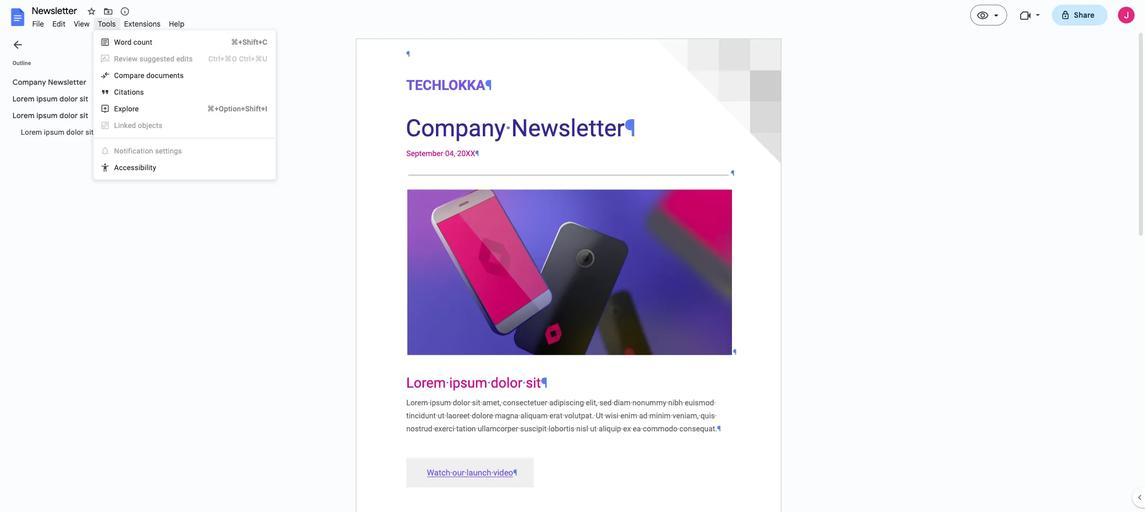 Task type: locate. For each thing, give the bounding box(es) containing it.
l inked objects
[[114, 121, 163, 130]]

help
[[169, 19, 185, 29]]

company
[[12, 78, 46, 87]]

ctrl+⌘o ctrl+⌘u
[[208, 55, 267, 63]]

ipsum
[[36, 94, 58, 104], [36, 111, 58, 120], [44, 128, 65, 136]]

sit
[[80, 94, 88, 104], [80, 111, 88, 120], [85, 128, 94, 136]]

help menu item
[[165, 18, 189, 30]]

menu item containing l
[[94, 117, 275, 134]]

Star checkbox
[[84, 4, 99, 19]]

⌘+shift+c
[[231, 38, 267, 46]]

explore r element
[[114, 105, 142, 113]]

share
[[1074, 10, 1095, 20]]

menu bar containing file
[[28, 14, 189, 31]]

newsletter down outline heading at the top
[[48, 78, 86, 87]]

notification settings o element
[[114, 147, 185, 155]]

sit down outline heading at the top
[[80, 94, 88, 104]]

dolor
[[59, 94, 78, 104], [59, 111, 78, 120], [66, 128, 84, 136]]

tools
[[98, 19, 116, 29]]

1 vertical spatial newsletter
[[48, 78, 86, 87]]

2 menu item from the top
[[94, 117, 275, 134]]

view
[[74, 19, 90, 29]]

0 vertical spatial menu item
[[94, 50, 275, 67]]

lorem ipsum dolor sit
[[12, 94, 88, 104], [12, 111, 88, 120]]

outline
[[12, 60, 31, 67]]

⌘+option+shift+i
[[207, 105, 267, 113]]

c
[[119, 163, 123, 172]]

edit
[[52, 19, 66, 29]]

menu
[[94, 30, 276, 180]]

word count w element
[[114, 38, 156, 46]]

file
[[32, 19, 44, 29]]

newsletter up 'edit' menu item
[[32, 5, 77, 17]]

0 vertical spatial newsletter
[[32, 5, 77, 17]]

menu item down the adipiscing
[[94, 143, 275, 159]]

sit left amet,
[[85, 128, 94, 136]]

menu item
[[94, 50, 275, 67], [94, 117, 275, 134], [94, 143, 275, 159]]

0 vertical spatial dolor
[[59, 94, 78, 104]]

outline heading
[[0, 59, 142, 74]]

1 vertical spatial lorem ipsum dolor sit
[[12, 111, 88, 120]]

sit up lorem ipsum dolor sit amet, consectetuer adipiscing elit!
[[80, 111, 88, 120]]

menu containing w
[[94, 30, 276, 180]]

menu bar
[[28, 14, 189, 31]]

ord
[[121, 38, 132, 46]]

3 menu item from the top
[[94, 143, 275, 159]]

1 vertical spatial menu item
[[94, 117, 275, 134]]

edits
[[176, 55, 193, 63]]

menu item up settings
[[94, 117, 275, 134]]

lorem
[[12, 94, 35, 104], [12, 111, 35, 120], [21, 128, 42, 136]]

share button
[[1052, 5, 1108, 26]]

newsletter
[[32, 5, 77, 17], [48, 78, 86, 87]]

1 menu item from the top
[[94, 50, 275, 67]]

menu bar banner
[[0, 0, 1146, 512]]

e
[[135, 105, 139, 113]]

lorem ipsum dolor sit amet, consectetuer adipiscing elit!
[[21, 128, 210, 136]]

0 vertical spatial lorem
[[12, 94, 35, 104]]

2 vertical spatial menu item
[[94, 143, 275, 159]]

adipiscing
[[162, 128, 196, 136]]

amet,
[[96, 128, 114, 136]]

2 vertical spatial ipsum
[[44, 128, 65, 136]]

menu item up documents
[[94, 50, 275, 67]]

review suggested edits u element
[[114, 55, 196, 63]]

0 vertical spatial lorem ipsum dolor sit
[[12, 94, 88, 104]]

citations k element
[[114, 88, 147, 96]]

u
[[143, 55, 148, 63]]

accessibility c element
[[114, 163, 159, 172]]



Task type: vqa. For each thing, say whether or not it's contained in the screenshot.
the m
yes



Task type: describe. For each thing, give the bounding box(es) containing it.
linked objects l element
[[114, 121, 166, 130]]

extensions menu item
[[120, 18, 165, 30]]

objects
[[138, 121, 163, 130]]

ggested
[[148, 55, 174, 63]]

2 vertical spatial lorem
[[21, 128, 42, 136]]

2 lorem ipsum dolor sit from the top
[[12, 111, 88, 120]]

newsletter application
[[0, 0, 1146, 512]]

2 vertical spatial sit
[[85, 128, 94, 136]]

newsletter inside the document outline element
[[48, 78, 86, 87]]

⌘+shift+c element
[[219, 37, 267, 47]]

company newsletter
[[12, 78, 86, 87]]

menu bar inside menu bar banner
[[28, 14, 189, 31]]

⌘+option+shift+i element
[[195, 104, 267, 114]]

ctrl+⌘o
[[208, 55, 237, 63]]

1 lorem ipsum dolor sit from the top
[[12, 94, 88, 104]]

file menu item
[[28, 18, 48, 30]]

compare documents m element
[[114, 71, 187, 80]]

n o tification settings
[[114, 147, 182, 155]]

tification
[[124, 147, 153, 155]]

consectetuer
[[116, 128, 160, 136]]

s
[[140, 55, 143, 63]]

document outline element
[[0, 31, 210, 512]]

n
[[114, 147, 119, 155]]

1 vertical spatial lorem
[[12, 111, 35, 120]]

ctrl+⌘o ctrl+⌘u element
[[196, 54, 267, 64]]

1 vertical spatial dolor
[[59, 111, 78, 120]]

extensions
[[124, 19, 161, 29]]

count
[[133, 38, 152, 46]]

a
[[114, 163, 119, 172]]

l
[[114, 121, 118, 130]]

newsletter element
[[28, 4, 1146, 20]]

citations
[[114, 88, 144, 96]]

a c cessibility
[[114, 163, 156, 172]]

newsletter inside menu bar banner
[[32, 5, 77, 17]]

pare
[[130, 71, 144, 80]]

explo
[[114, 105, 132, 113]]

menu item containing n
[[94, 143, 275, 159]]

review s u ggested edits
[[114, 55, 193, 63]]

0 vertical spatial ipsum
[[36, 94, 58, 104]]

w ord count
[[114, 38, 152, 46]]

settings
[[155, 147, 182, 155]]

1 vertical spatial sit
[[80, 111, 88, 120]]

ctrl+⌘u
[[239, 55, 267, 63]]

inked
[[118, 121, 136, 130]]

o
[[119, 147, 124, 155]]

co
[[114, 71, 123, 80]]

menu inside the newsletter application
[[94, 30, 276, 180]]

cessibility
[[123, 163, 156, 172]]

elit!
[[198, 128, 210, 136]]

edit menu item
[[48, 18, 70, 30]]

documents
[[146, 71, 184, 80]]

explo r e
[[114, 105, 139, 113]]

1 vertical spatial ipsum
[[36, 111, 58, 120]]

2 vertical spatial dolor
[[66, 128, 84, 136]]

menu item containing review s
[[94, 50, 275, 67]]

r
[[132, 105, 135, 113]]

w
[[114, 38, 121, 46]]

tools menu item
[[94, 18, 120, 30]]

view menu item
[[70, 18, 94, 30]]

review
[[114, 55, 138, 63]]

0 vertical spatial sit
[[80, 94, 88, 104]]

co m pare documents
[[114, 71, 184, 80]]

m
[[123, 71, 130, 80]]



